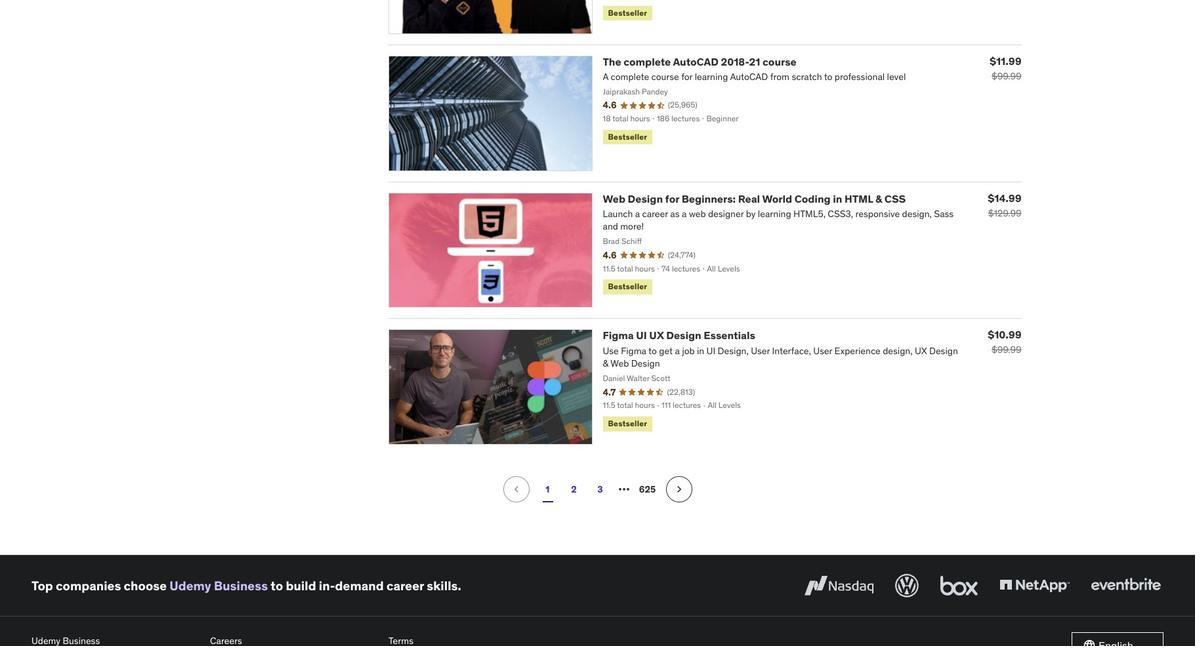 Task type: describe. For each thing, give the bounding box(es) containing it.
figma
[[603, 329, 634, 342]]

top companies choose udemy business to build in-demand career skills.
[[32, 578, 461, 594]]

course
[[763, 55, 797, 68]]

625
[[639, 484, 656, 495]]

0 vertical spatial design
[[628, 192, 663, 205]]

autocad
[[673, 55, 719, 68]]

2018-
[[721, 55, 749, 68]]

complete
[[624, 55, 671, 68]]

2
[[571, 484, 577, 495]]

$129.99
[[988, 207, 1022, 219]]

figma ui ux design essentials link
[[603, 329, 755, 342]]

$99.99 for $10.99
[[992, 344, 1022, 356]]

top
[[32, 578, 53, 594]]

the
[[603, 55, 621, 68]]

to
[[271, 578, 283, 594]]

box image
[[937, 572, 981, 601]]

udemy business link
[[170, 578, 268, 594]]

essentials
[[704, 329, 755, 342]]

$10.99 $99.99
[[988, 328, 1022, 356]]

web design for beginners: real world coding in html & css
[[603, 192, 906, 205]]

$99.99 for $11.99
[[992, 70, 1022, 82]]

business
[[214, 578, 268, 594]]

1 horizontal spatial design
[[666, 329, 701, 342]]

udemy
[[170, 578, 211, 594]]

volkswagen image
[[893, 572, 921, 601]]

world
[[762, 192, 792, 205]]

build
[[286, 578, 316, 594]]

ellipsis image
[[616, 482, 632, 498]]

beginners:
[[682, 192, 736, 205]]

eventbrite image
[[1088, 572, 1164, 601]]

html
[[845, 192, 873, 205]]

1 link
[[535, 477, 561, 503]]

ui
[[636, 329, 647, 342]]

2 link
[[561, 477, 587, 503]]

the complete autocad 2018-21 course link
[[603, 55, 797, 68]]

skills.
[[427, 578, 461, 594]]



Task type: locate. For each thing, give the bounding box(es) containing it.
$99.99
[[992, 70, 1022, 82], [992, 344, 1022, 356]]

1 vertical spatial design
[[666, 329, 701, 342]]

companies
[[56, 578, 121, 594]]

1 vertical spatial $99.99
[[992, 344, 1022, 356]]

css
[[885, 192, 906, 205]]

netapp image
[[997, 572, 1072, 601]]

design right ux
[[666, 329, 701, 342]]

2 $99.99 from the top
[[992, 344, 1022, 356]]

real
[[738, 192, 760, 205]]

design left 'for'
[[628, 192, 663, 205]]

in
[[833, 192, 842, 205]]

0 horizontal spatial design
[[628, 192, 663, 205]]

3
[[597, 484, 603, 495]]

$11.99 $99.99
[[990, 54, 1022, 82]]

previous page image
[[510, 483, 523, 496]]

21
[[749, 55, 760, 68]]

1 $99.99 from the top
[[992, 70, 1022, 82]]

0 vertical spatial $99.99
[[992, 70, 1022, 82]]

web
[[603, 192, 625, 205]]

$11.99
[[990, 54, 1022, 67]]

$10.99
[[988, 328, 1022, 342]]

$99.99 down $11.99
[[992, 70, 1022, 82]]

$14.99
[[988, 191, 1022, 205]]

&
[[875, 192, 882, 205]]

demand
[[335, 578, 384, 594]]

design
[[628, 192, 663, 205], [666, 329, 701, 342]]

coding
[[795, 192, 831, 205]]

for
[[665, 192, 679, 205]]

1
[[546, 484, 550, 495]]

next page image
[[672, 483, 686, 496]]

choose
[[124, 578, 167, 594]]

3 link
[[587, 477, 613, 503]]

the complete autocad 2018-21 course
[[603, 55, 797, 68]]

$14.99 $129.99
[[988, 191, 1022, 219]]

ux
[[649, 329, 664, 342]]

nasdaq image
[[801, 572, 877, 601]]

$99.99 down '$10.99'
[[992, 344, 1022, 356]]

figma ui ux design essentials
[[603, 329, 755, 342]]

$99.99 inside $10.99 $99.99
[[992, 344, 1022, 356]]

$99.99 inside $11.99 $99.99
[[992, 70, 1022, 82]]

in-
[[319, 578, 335, 594]]

small image
[[1083, 639, 1096, 646]]

career
[[387, 578, 424, 594]]

web design for beginners: real world coding in html & css link
[[603, 192, 906, 205]]



Task type: vqa. For each thing, say whether or not it's contained in the screenshot.
Academics's the &
no



